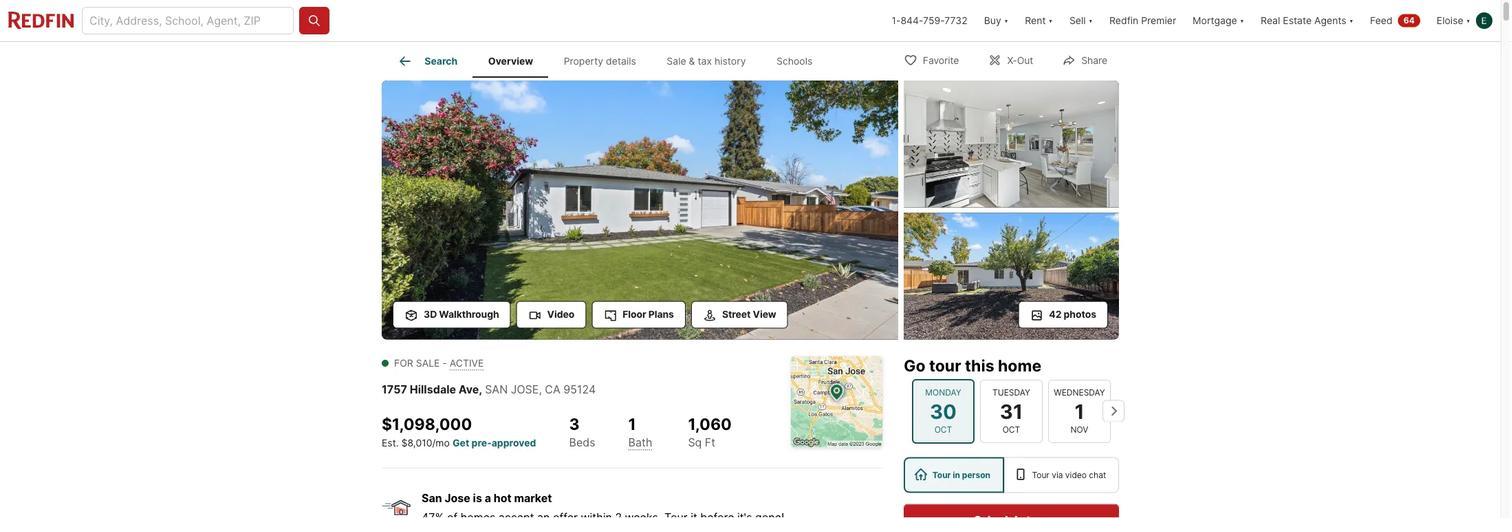 Task type: locate. For each thing, give the bounding box(es) containing it.
▾ right buy
[[1004, 15, 1009, 26]]

video
[[547, 309, 575, 320]]

1757 hillsdale ave , san jose , ca 95124
[[382, 383, 596, 396]]

4 ▾ from the left
[[1240, 15, 1245, 26]]

tour for tour via video chat
[[1032, 470, 1050, 480]]

rent ▾ button
[[1017, 0, 1061, 41]]

▾ inside buy ▾ dropdown button
[[1004, 15, 1009, 26]]

real estate agents ▾ button
[[1253, 0, 1362, 41]]

▾ right mortgage at the right
[[1240, 15, 1245, 26]]

3 beds
[[569, 415, 595, 449]]

2 oct from the left
[[1003, 424, 1020, 434]]

▾ left user photo
[[1466, 15, 1471, 26]]

walkthrough
[[439, 309, 499, 320]]

844-
[[901, 15, 923, 26]]

0 horizontal spatial ,
[[479, 383, 482, 396]]

real
[[1261, 15, 1281, 26]]

▾ right the 'rent'
[[1049, 15, 1053, 26]]

1 bath
[[628, 415, 652, 449]]

monday
[[926, 387, 962, 397]]

tour via video chat
[[1032, 470, 1106, 480]]

6 ▾ from the left
[[1466, 15, 1471, 26]]

sq
[[688, 436, 702, 449]]

real estate agents ▾ link
[[1261, 0, 1354, 41]]

approved
[[492, 437, 536, 449]]

3d
[[424, 309, 437, 320]]

tour inside tour in person option
[[933, 470, 951, 480]]

favorite
[[923, 55, 959, 66]]

sell ▾
[[1070, 15, 1093, 26]]

1,060
[[688, 415, 732, 434]]

▾ inside real estate agents ▾ link
[[1350, 15, 1354, 26]]

ca
[[545, 383, 561, 396]]

, left ca
[[539, 383, 542, 396]]

0 horizontal spatial oct
[[935, 424, 952, 434]]

tour
[[933, 470, 951, 480], [1032, 470, 1050, 480]]

1 up bath
[[628, 415, 636, 434]]

,
[[479, 383, 482, 396], [539, 383, 542, 396]]

rent
[[1025, 15, 1046, 26]]

tour
[[929, 356, 962, 375]]

42 photos button
[[1018, 301, 1108, 329]]

1-
[[892, 15, 901, 26]]

tuesday
[[993, 387, 1031, 397]]

favorite button
[[892, 46, 971, 74]]

1 horizontal spatial ,
[[539, 383, 542, 396]]

rent ▾ button
[[1025, 0, 1053, 41]]

beds
[[569, 436, 595, 449]]

san
[[485, 383, 508, 396]]

property details
[[564, 55, 636, 67]]

jose
[[445, 492, 471, 505]]

market
[[514, 492, 552, 505]]

5 ▾ from the left
[[1350, 15, 1354, 26]]

jose
[[511, 383, 539, 396]]

, left san
[[479, 383, 482, 396]]

rent ▾
[[1025, 15, 1053, 26]]

wednesday
[[1054, 387, 1105, 397]]

go
[[904, 356, 926, 375]]

view
[[753, 309, 776, 320]]

1 tour from the left
[[933, 470, 951, 480]]

oct inside the monday 30 oct
[[935, 424, 952, 434]]

▾ inside mortgage ▾ dropdown button
[[1240, 15, 1245, 26]]

1 inside 1 bath
[[628, 415, 636, 434]]

1
[[1075, 399, 1085, 423], [628, 415, 636, 434]]

▾ inside sell ▾ dropdown button
[[1089, 15, 1093, 26]]

tour in person
[[933, 470, 991, 480]]

tour in person option
[[904, 457, 1004, 493]]

1 horizontal spatial tour
[[1032, 470, 1050, 480]]

sell
[[1070, 15, 1086, 26]]

tour left via
[[1032, 470, 1050, 480]]

nov
[[1071, 424, 1089, 434]]

oct inside tuesday 31 oct
[[1003, 424, 1020, 434]]

redfin premier
[[1110, 15, 1177, 26]]

None button
[[912, 379, 975, 443], [980, 379, 1043, 443], [1048, 379, 1111, 443], [912, 379, 975, 443], [980, 379, 1043, 443], [1048, 379, 1111, 443]]

&
[[689, 55, 695, 67]]

3d walkthrough
[[424, 309, 499, 320]]

3
[[569, 415, 580, 434]]

search link
[[397, 53, 458, 69]]

1 ▾ from the left
[[1004, 15, 1009, 26]]

tour inside tour via video chat option
[[1032, 470, 1050, 480]]

out
[[1017, 55, 1034, 66]]

0 horizontal spatial 1
[[628, 415, 636, 434]]

1 up nov
[[1075, 399, 1085, 423]]

mortgage
[[1193, 15, 1237, 26]]

list box
[[904, 457, 1119, 493]]

1 inside wednesday 1 nov
[[1075, 399, 1085, 423]]

1 horizontal spatial oct
[[1003, 424, 1020, 434]]

2 tour from the left
[[1032, 470, 1050, 480]]

tab list
[[382, 42, 839, 78]]

oct down 30
[[935, 424, 952, 434]]

▾ right sell
[[1089, 15, 1093, 26]]

▾ right agents
[[1350, 15, 1354, 26]]

1757 hillsdale ave, san jose, ca 95124 image
[[382, 80, 899, 340], [904, 80, 1119, 207], [904, 213, 1119, 340]]

wednesday 1 nov
[[1054, 387, 1105, 434]]

0 horizontal spatial tour
[[933, 470, 951, 480]]

1 oct from the left
[[935, 424, 952, 434]]

in
[[953, 470, 960, 480]]

mortgage ▾
[[1193, 15, 1245, 26]]

1 , from the left
[[479, 383, 482, 396]]

eloise ▾
[[1437, 15, 1471, 26]]

2 ▾ from the left
[[1049, 15, 1053, 26]]

details
[[606, 55, 636, 67]]

buy ▾ button
[[976, 0, 1017, 41]]

7732
[[945, 15, 968, 26]]

schools tab
[[761, 45, 828, 78]]

floor plans
[[623, 309, 674, 320]]

1,060 sq ft
[[688, 415, 732, 449]]

▾ for mortgage ▾
[[1240, 15, 1245, 26]]

tour left in
[[933, 470, 951, 480]]

ave
[[459, 383, 479, 396]]

3 ▾ from the left
[[1089, 15, 1093, 26]]

759-
[[923, 15, 945, 26]]

oct down 31
[[1003, 424, 1020, 434]]

1 horizontal spatial 1
[[1075, 399, 1085, 423]]

▾ inside rent ▾ dropdown button
[[1049, 15, 1053, 26]]

buy ▾
[[984, 15, 1009, 26]]



Task type: vqa. For each thing, say whether or not it's contained in the screenshot.
MENU BAR
no



Task type: describe. For each thing, give the bounding box(es) containing it.
▾ for eloise ▾
[[1466, 15, 1471, 26]]

/mo
[[432, 437, 450, 449]]

$1,098,000
[[382, 415, 472, 434]]

go tour this home
[[904, 356, 1042, 375]]

x-out button
[[977, 46, 1045, 74]]

user photo image
[[1476, 12, 1493, 29]]

42
[[1049, 309, 1062, 320]]

san
[[422, 492, 442, 505]]

floor plans button
[[592, 301, 686, 329]]

floor
[[623, 309, 646, 320]]

3d walkthrough button
[[393, 301, 511, 329]]

pre-
[[472, 437, 492, 449]]

buy
[[984, 15, 1002, 26]]

map entry image
[[791, 356, 883, 448]]

tour via video chat option
[[1004, 457, 1119, 493]]

active
[[450, 357, 484, 369]]

active link
[[450, 357, 484, 369]]

sale
[[416, 357, 440, 369]]

30
[[930, 399, 957, 423]]

eloise
[[1437, 15, 1464, 26]]

property
[[564, 55, 603, 67]]

1-844-759-7732 link
[[892, 15, 968, 26]]

monday 30 oct
[[926, 387, 962, 434]]

list box containing tour in person
[[904, 457, 1119, 493]]

premier
[[1142, 15, 1177, 26]]

estate
[[1283, 15, 1312, 26]]

2 , from the left
[[539, 383, 542, 396]]

via
[[1052, 470, 1063, 480]]

mortgage ▾ button
[[1185, 0, 1253, 41]]

schools
[[777, 55, 813, 67]]

tour for tour in person
[[933, 470, 951, 480]]

a
[[485, 492, 491, 505]]

is
[[473, 492, 482, 505]]

1-844-759-7732
[[892, 15, 968, 26]]

get pre-approved link
[[453, 437, 536, 449]]

chat
[[1089, 470, 1106, 480]]

video button
[[516, 301, 586, 329]]

for sale - active
[[394, 357, 484, 369]]

tuesday 31 oct
[[993, 387, 1031, 434]]

-
[[443, 357, 447, 369]]

san jose is a hot market
[[422, 492, 552, 505]]

next image
[[1103, 400, 1125, 422]]

tab list containing search
[[382, 42, 839, 78]]

sale & tax history tab
[[652, 45, 761, 78]]

hillsdale
[[410, 383, 456, 396]]

64
[[1404, 15, 1415, 25]]

search
[[425, 55, 458, 67]]

buy ▾ button
[[984, 0, 1009, 41]]

42 photos
[[1049, 309, 1097, 320]]

person
[[962, 470, 991, 480]]

sale
[[667, 55, 686, 67]]

▾ for buy ▾
[[1004, 15, 1009, 26]]

redfin premier button
[[1101, 0, 1185, 41]]

overview
[[488, 55, 533, 67]]

video
[[1066, 470, 1087, 480]]

oct for 31
[[1003, 424, 1020, 434]]

ft
[[705, 436, 716, 449]]

hot
[[494, 492, 512, 505]]

submit search image
[[308, 14, 321, 28]]

property details tab
[[549, 45, 652, 78]]

share button
[[1051, 46, 1119, 74]]

redfin
[[1110, 15, 1139, 26]]

for
[[394, 357, 413, 369]]

plans
[[649, 309, 674, 320]]

street
[[722, 309, 751, 320]]

history
[[715, 55, 746, 67]]

1757
[[382, 383, 407, 396]]

31
[[1000, 399, 1023, 423]]

get
[[453, 437, 469, 449]]

▾ for rent ▾
[[1049, 15, 1053, 26]]

sell ▾ button
[[1070, 0, 1093, 41]]

x-out
[[1007, 55, 1034, 66]]

real estate agents ▾
[[1261, 15, 1354, 26]]

street view
[[722, 309, 776, 320]]

home
[[998, 356, 1042, 375]]

est.
[[382, 437, 399, 449]]

▾ for sell ▾
[[1089, 15, 1093, 26]]

City, Address, School, Agent, ZIP search field
[[82, 7, 294, 34]]

x-
[[1007, 55, 1017, 66]]

agents
[[1315, 15, 1347, 26]]

overview tab
[[473, 45, 549, 78]]

street view button
[[691, 301, 788, 329]]

bath
[[628, 436, 652, 449]]

oct for 30
[[935, 424, 952, 434]]

sale & tax history
[[667, 55, 746, 67]]



